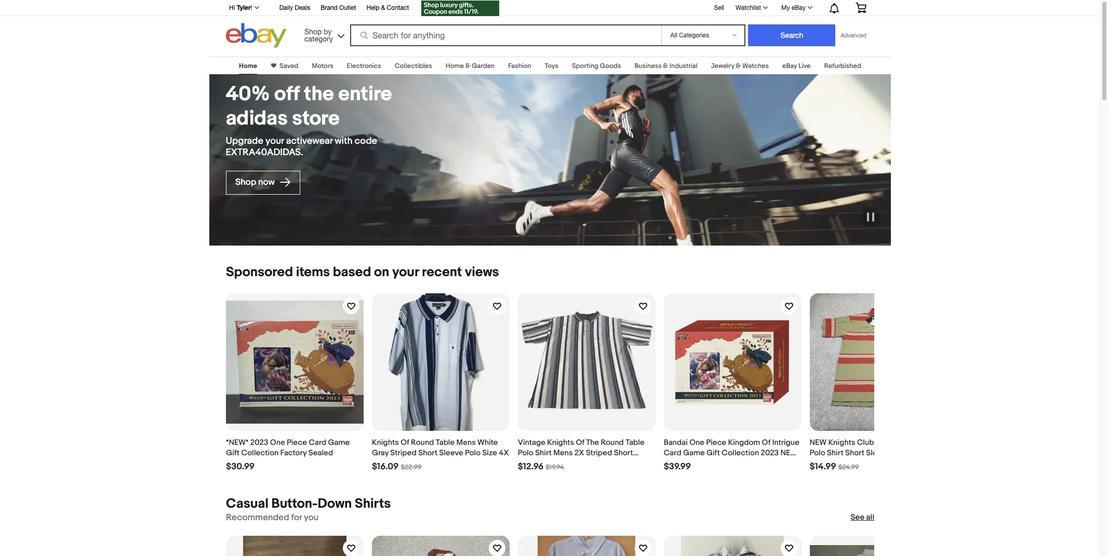 Task type: vqa. For each thing, say whether or not it's contained in the screenshot.
the STOCK
yes



Task type: locate. For each thing, give the bounding box(es) containing it.
mens
[[457, 438, 476, 448], [920, 438, 939, 448], [554, 449, 573, 458]]

0 horizontal spatial one
[[270, 438, 285, 448]]

previous price $19.94 text field
[[546, 464, 564, 472]]

collection up $30.99
[[241, 449, 279, 458]]

account navigation
[[224, 0, 875, 18]]

polo up $14.99
[[810, 449, 826, 458]]

2 short from the left
[[614, 449, 634, 458]]

$24.99
[[839, 464, 860, 472]]

2 of from the left
[[576, 438, 585, 448]]

down
[[318, 496, 352, 512]]

2 horizontal spatial of
[[762, 438, 771, 448]]

game inside bandai one piece kingdom of intrigue card game gift collection 2023 new in stock
[[684, 449, 705, 458]]

$39.99 text field
[[664, 462, 691, 473]]

game up sealed
[[328, 438, 350, 448]]

1 one from the left
[[270, 438, 285, 448]]

mens left 2x
[[554, 449, 573, 458]]

industrial
[[670, 62, 698, 70]]

2 horizontal spatial striped
[[810, 459, 836, 469]]

mens left the white
[[457, 438, 476, 448]]

size down the white
[[483, 449, 497, 458]]

40% off the entire adidas store upgrade your activewear with code extra40adidas.
[[226, 82, 392, 158]]

ebay right my at the top of the page
[[792, 4, 806, 11]]

1 vertical spatial card
[[664, 449, 682, 458]]

gift inside *new* 2023 one piece card game gift collection factory sealed $30.99
[[226, 449, 240, 458]]

collection
[[241, 449, 279, 458], [722, 449, 760, 458]]

previous price $22.99 text field
[[401, 464, 422, 472]]

0 horizontal spatial shop
[[235, 177, 256, 188]]

short down club
[[846, 449, 865, 458]]

shop for shop by category
[[305, 27, 322, 36]]

you
[[304, 513, 319, 523]]

1 horizontal spatial knights
[[547, 438, 574, 448]]

1 horizontal spatial polo
[[518, 449, 534, 458]]

sleeve inside new knights club size large l mens polo shirt short sleeve green red striped
[[867, 449, 891, 458]]

size
[[876, 438, 891, 448], [483, 449, 497, 458]]

striped down the
[[586, 449, 613, 458]]

polo down vintage
[[518, 449, 534, 458]]

sporting goods
[[572, 62, 621, 70]]

2 round from the left
[[601, 438, 624, 448]]

my ebay link
[[776, 2, 818, 14]]

shop now
[[235, 177, 277, 188]]

2 horizontal spatial polo
[[810, 449, 826, 458]]

1 horizontal spatial shop
[[305, 27, 322, 36]]

the
[[587, 438, 599, 448]]

collection down kingdom
[[722, 449, 760, 458]]

shop by category button
[[300, 23, 347, 45]]

ebay left live
[[783, 62, 798, 70]]

1 short from the left
[[419, 449, 438, 458]]

polo
[[465, 449, 481, 458], [518, 449, 534, 458], [810, 449, 826, 458]]

card inside *new* 2023 one piece card game gift collection factory sealed $30.99
[[309, 438, 327, 448]]

1 vertical spatial shop
[[235, 177, 256, 188]]

now
[[258, 177, 275, 188]]

0 horizontal spatial gift
[[226, 449, 240, 458]]

40% off the entire adidas store main content
[[0, 50, 1101, 557]]

sponsored
[[226, 265, 293, 281]]

striped up $22.99 text field
[[391, 449, 417, 458]]

shirt inside new knights club size large l mens polo shirt short sleeve green red striped
[[828, 449, 844, 458]]

1 polo from the left
[[465, 449, 481, 458]]

1 horizontal spatial round
[[601, 438, 624, 448]]

shop
[[305, 27, 322, 36], [235, 177, 256, 188]]

table inside vintage knights of the round table polo shirt mens 2x striped short sleeve 90s
[[626, 438, 645, 448]]

bandai
[[664, 438, 688, 448]]

0 horizontal spatial new
[[781, 449, 798, 458]]

card inside bandai one piece kingdom of intrigue card game gift collection 2023 new in stock
[[664, 449, 682, 458]]

brand outlet
[[321, 4, 356, 11]]

$14.99
[[810, 462, 837, 472]]

motors link
[[312, 62, 334, 70]]

1 horizontal spatial collection
[[722, 449, 760, 458]]

1 horizontal spatial mens
[[554, 449, 573, 458]]

new inside new knights club size large l mens polo shirt short sleeve green red striped
[[810, 438, 827, 448]]

0 horizontal spatial card
[[309, 438, 327, 448]]

2 collection from the left
[[722, 449, 760, 458]]

piece up factory
[[287, 438, 307, 448]]

table left the white
[[436, 438, 455, 448]]

0 vertical spatial size
[[876, 438, 891, 448]]

polo inside vintage knights of the round table polo shirt mens 2x striped short sleeve 90s
[[518, 449, 534, 458]]

1 horizontal spatial card
[[664, 449, 682, 458]]

None submit
[[749, 24, 836, 46]]

0 vertical spatial your
[[266, 135, 284, 147]]

table
[[436, 438, 455, 448], [626, 438, 645, 448]]

mens inside new knights club size large l mens polo shirt short sleeve green red striped
[[920, 438, 939, 448]]

short
[[419, 449, 438, 458], [614, 449, 634, 458], [846, 449, 865, 458]]

3 polo from the left
[[810, 449, 826, 458]]

piece left kingdom
[[707, 438, 727, 448]]

shop inside shop by category
[[305, 27, 322, 36]]

2023 right *new*
[[250, 438, 268, 448]]

short inside vintage knights of the round table polo shirt mens 2x striped short sleeve 90s
[[614, 449, 634, 458]]

$30.99 text field
[[226, 462, 255, 473]]

1 of from the left
[[401, 438, 409, 448]]

2023 down intrigue
[[761, 449, 779, 458]]

motors
[[312, 62, 334, 70]]

0 horizontal spatial home
[[239, 62, 257, 70]]

size inside knights of round table mens white gray striped short sleeve polo size 4x $16.09 $22.99
[[483, 449, 497, 458]]

watches
[[743, 62, 769, 70]]

ebay live link
[[783, 62, 811, 70]]

stock
[[673, 459, 699, 469]]

adidas
[[226, 106, 288, 131]]

home for home
[[239, 62, 257, 70]]

round up $22.99 text field
[[411, 438, 434, 448]]

sleeve inside knights of round table mens white gray striped short sleeve polo size 4x $16.09 $22.99
[[440, 449, 464, 458]]

your
[[266, 135, 284, 147], [392, 265, 419, 281]]

sleeve
[[440, 449, 464, 458], [867, 449, 891, 458], [518, 459, 542, 469]]

1 horizontal spatial of
[[576, 438, 585, 448]]

fashion
[[508, 62, 532, 70]]

0 horizontal spatial collection
[[241, 449, 279, 458]]

1 vertical spatial size
[[483, 449, 497, 458]]

game up stock
[[684, 449, 705, 458]]

1 gift from the left
[[226, 449, 240, 458]]

of left intrigue
[[762, 438, 771, 448]]

2023 inside *new* 2023 one piece card game gift collection factory sealed $30.99
[[250, 438, 268, 448]]

knights for $14.99
[[829, 438, 856, 448]]

club
[[858, 438, 875, 448]]

one up factory
[[270, 438, 285, 448]]

1 horizontal spatial home
[[446, 62, 464, 70]]

knights up gray
[[372, 438, 399, 448]]

1 knights from the left
[[372, 438, 399, 448]]

home for home & garden
[[446, 62, 464, 70]]

card
[[309, 438, 327, 448], [664, 449, 682, 458]]

0 horizontal spatial of
[[401, 438, 409, 448]]

Search for anything text field
[[352, 25, 660, 45]]

0 horizontal spatial table
[[436, 438, 455, 448]]

of up $22.99
[[401, 438, 409, 448]]

collection inside bandai one piece kingdom of intrigue card game gift collection 2023 new in stock
[[722, 449, 760, 458]]

1 horizontal spatial size
[[876, 438, 891, 448]]

one right bandai
[[690, 438, 705, 448]]

0 vertical spatial ebay
[[792, 4, 806, 11]]

size right club
[[876, 438, 891, 448]]

0 horizontal spatial your
[[266, 135, 284, 147]]

piece inside bandai one piece kingdom of intrigue card game gift collection 2023 new in stock
[[707, 438, 727, 448]]

brand outlet link
[[321, 3, 356, 14]]

all
[[867, 513, 875, 523]]

& right help on the left top
[[381, 4, 385, 11]]

home & garden
[[446, 62, 495, 70]]

ebay inside 40% off the entire adidas store main content
[[783, 62, 798, 70]]

shirt
[[535, 449, 552, 458], [828, 449, 844, 458]]

1 piece from the left
[[287, 438, 307, 448]]

1 round from the left
[[411, 438, 434, 448]]

knights inside vintage knights of the round table polo shirt mens 2x striped short sleeve 90s
[[547, 438, 574, 448]]

card up sealed
[[309, 438, 327, 448]]

2023
[[250, 438, 268, 448], [761, 449, 779, 458]]

0 horizontal spatial 2023
[[250, 438, 268, 448]]

1 horizontal spatial shirt
[[828, 449, 844, 458]]

1 shirt from the left
[[535, 449, 552, 458]]

shirts
[[355, 496, 391, 512]]

0 horizontal spatial game
[[328, 438, 350, 448]]

!
[[251, 4, 252, 11]]

round right the
[[601, 438, 624, 448]]

& right "jewelry"
[[736, 62, 741, 70]]

1 vertical spatial game
[[684, 449, 705, 458]]

1 table from the left
[[436, 438, 455, 448]]

button-
[[272, 496, 318, 512]]

sell link
[[710, 4, 729, 11]]

of inside knights of round table mens white gray striped short sleeve polo size 4x $16.09 $22.99
[[401, 438, 409, 448]]

0 horizontal spatial round
[[411, 438, 434, 448]]

1 horizontal spatial one
[[690, 438, 705, 448]]

3 knights from the left
[[829, 438, 856, 448]]

1 vertical spatial your
[[392, 265, 419, 281]]

jewelry & watches link
[[712, 62, 769, 70]]

card down bandai
[[664, 449, 682, 458]]

by
[[324, 27, 332, 36]]

1 horizontal spatial piece
[[707, 438, 727, 448]]

piece
[[287, 438, 307, 448], [707, 438, 727, 448]]

shop left now on the top
[[235, 177, 256, 188]]

see
[[851, 513, 865, 523]]

your right on
[[392, 265, 419, 281]]

home
[[239, 62, 257, 70], [446, 62, 464, 70]]

shirt up 90s
[[535, 449, 552, 458]]

jewelry & watches
[[712, 62, 769, 70]]

0 horizontal spatial striped
[[391, 449, 417, 458]]

0 horizontal spatial piece
[[287, 438, 307, 448]]

mens up red
[[920, 438, 939, 448]]

2 knights from the left
[[547, 438, 574, 448]]

2 horizontal spatial mens
[[920, 438, 939, 448]]

table inside knights of round table mens white gray striped short sleeve polo size 4x $16.09 $22.99
[[436, 438, 455, 448]]

2 one from the left
[[690, 438, 705, 448]]

mens inside vintage knights of the round table polo shirt mens 2x striped short sleeve 90s
[[554, 449, 573, 458]]

0 horizontal spatial sleeve
[[440, 449, 464, 458]]

sleeve inside vintage knights of the round table polo shirt mens 2x striped short sleeve 90s
[[518, 459, 542, 469]]

of up 2x
[[576, 438, 585, 448]]

of inside bandai one piece kingdom of intrigue card game gift collection 2023 new in stock
[[762, 438, 771, 448]]

help
[[367, 4, 380, 11]]

1 vertical spatial ebay
[[783, 62, 798, 70]]

knights up 90s
[[547, 438, 574, 448]]

knights of round table mens white gray striped short sleeve polo size 4x $16.09 $22.99
[[372, 438, 509, 472]]

1 horizontal spatial game
[[684, 449, 705, 458]]

1 horizontal spatial sleeve
[[518, 459, 542, 469]]

1 home from the left
[[239, 62, 257, 70]]

1 horizontal spatial new
[[810, 438, 827, 448]]

0 vertical spatial shop
[[305, 27, 322, 36]]

2 horizontal spatial knights
[[829, 438, 856, 448]]

of
[[401, 438, 409, 448], [576, 438, 585, 448], [762, 438, 771, 448]]

1 horizontal spatial gift
[[707, 449, 720, 458]]

collectibles
[[395, 62, 432, 70]]

0 horizontal spatial size
[[483, 449, 497, 458]]

get the coupon image
[[422, 1, 500, 16]]

the
[[304, 82, 334, 107]]

3 of from the left
[[762, 438, 771, 448]]

toys
[[545, 62, 559, 70]]

knights
[[372, 438, 399, 448], [547, 438, 574, 448], [829, 438, 856, 448]]

& right business
[[664, 62, 668, 70]]

2 piece from the left
[[707, 438, 727, 448]]

short up $22.99 text field
[[419, 449, 438, 458]]

of inside vintage knights of the round table polo shirt mens 2x striped short sleeve 90s
[[576, 438, 585, 448]]

0 horizontal spatial polo
[[465, 449, 481, 458]]

brand
[[321, 4, 338, 11]]

0 horizontal spatial short
[[419, 449, 438, 458]]

& left garden
[[466, 62, 471, 70]]

knights inside new knights club size large l mens polo shirt short sleeve green red striped
[[829, 438, 856, 448]]

daily deals
[[279, 4, 310, 11]]

1 horizontal spatial striped
[[586, 449, 613, 458]]

sporting goods link
[[572, 62, 621, 70]]

0 horizontal spatial mens
[[457, 438, 476, 448]]

1 vertical spatial 2023
[[761, 449, 779, 458]]

2 horizontal spatial short
[[846, 449, 865, 458]]

saved
[[280, 62, 299, 70]]

2 gift from the left
[[707, 449, 720, 458]]

new inside bandai one piece kingdom of intrigue card game gift collection 2023 new in stock
[[781, 449, 798, 458]]

2023 inside bandai one piece kingdom of intrigue card game gift collection 2023 new in stock
[[761, 449, 779, 458]]

new down intrigue
[[781, 449, 798, 458]]

0 vertical spatial game
[[328, 438, 350, 448]]

table left bandai
[[626, 438, 645, 448]]

striped left $24.99
[[810, 459, 836, 469]]

shop inside 40% off the entire adidas store main content
[[235, 177, 256, 188]]

red
[[917, 449, 931, 458]]

previous price $24.99 text field
[[839, 464, 860, 472]]

shirt up $14.99 $24.99
[[828, 449, 844, 458]]

1 vertical spatial new
[[781, 449, 798, 458]]

your inside '40% off the entire adidas store upgrade your activewear with code extra40adidas.'
[[266, 135, 284, 147]]

short inside new knights club size large l mens polo shirt short sleeve green red striped
[[846, 449, 865, 458]]

1 horizontal spatial your
[[392, 265, 419, 281]]

2 table from the left
[[626, 438, 645, 448]]

new up $14.99
[[810, 438, 827, 448]]

2 polo from the left
[[518, 449, 534, 458]]

gift
[[226, 449, 240, 458], [707, 449, 720, 458]]

my ebay
[[782, 4, 806, 11]]

shop left by on the top left
[[305, 27, 322, 36]]

& inside the help & contact link
[[381, 4, 385, 11]]

none submit inside shop by category banner
[[749, 24, 836, 46]]

$19.94
[[546, 464, 564, 472]]

green
[[892, 449, 915, 458]]

polo inside knights of round table mens white gray striped short sleeve polo size 4x $16.09 $22.99
[[465, 449, 481, 458]]

your up extra40adidas. in the top of the page
[[266, 135, 284, 147]]

short right 2x
[[614, 449, 634, 458]]

0 vertical spatial 2023
[[250, 438, 268, 448]]

$12.96 text field
[[518, 462, 544, 473]]

$12.96
[[518, 462, 544, 472]]

striped inside new knights club size large l mens polo shirt short sleeve green red striped
[[810, 459, 836, 469]]

2 shirt from the left
[[828, 449, 844, 458]]

1 horizontal spatial 2023
[[761, 449, 779, 458]]

mens inside knights of round table mens white gray striped short sleeve polo size 4x $16.09 $22.99
[[457, 438, 476, 448]]

store
[[293, 106, 340, 131]]

watchlist
[[736, 4, 762, 11]]

& for watches
[[736, 62, 741, 70]]

0 vertical spatial card
[[309, 438, 327, 448]]

1 collection from the left
[[241, 449, 279, 458]]

1 horizontal spatial short
[[614, 449, 634, 458]]

2 horizontal spatial sleeve
[[867, 449, 891, 458]]

0 horizontal spatial knights
[[372, 438, 399, 448]]

knights left club
[[829, 438, 856, 448]]

refurbished
[[825, 62, 862, 70]]

1 horizontal spatial table
[[626, 438, 645, 448]]

home up 40%
[[239, 62, 257, 70]]

home left garden
[[446, 62, 464, 70]]

polo down the white
[[465, 449, 481, 458]]

intrigue
[[773, 438, 800, 448]]

2 home from the left
[[446, 62, 464, 70]]

3 short from the left
[[846, 449, 865, 458]]

0 horizontal spatial shirt
[[535, 449, 552, 458]]

0 vertical spatial new
[[810, 438, 827, 448]]



Task type: describe. For each thing, give the bounding box(es) containing it.
in
[[664, 459, 672, 469]]

goods
[[600, 62, 621, 70]]

game inside *new* 2023 one piece card game gift collection factory sealed $30.99
[[328, 438, 350, 448]]

your shopping cart image
[[856, 3, 868, 13]]

sealed
[[309, 449, 333, 458]]

daily
[[279, 4, 293, 11]]

round inside vintage knights of the round table polo shirt mens 2x striped short sleeve 90s
[[601, 438, 624, 448]]

shop for shop now
[[235, 177, 256, 188]]

extra40adidas.
[[226, 147, 304, 158]]

based
[[333, 265, 371, 281]]

category
[[305, 35, 333, 43]]

shirt inside vintage knights of the round table polo shirt mens 2x striped short sleeve 90s
[[535, 449, 552, 458]]

my
[[782, 4, 790, 11]]

short inside knights of round table mens white gray striped short sleeve polo size 4x $16.09 $22.99
[[419, 449, 438, 458]]

sporting
[[572, 62, 599, 70]]

upgrade
[[226, 135, 264, 147]]

kingdom
[[729, 438, 761, 448]]

$30.99
[[226, 462, 255, 472]]

tyler
[[237, 4, 251, 11]]

fashion link
[[508, 62, 532, 70]]

white
[[478, 438, 498, 448]]

striped inside vintage knights of the round table polo shirt mens 2x striped short sleeve 90s
[[586, 449, 613, 458]]

l
[[914, 438, 918, 448]]

deals
[[295, 4, 310, 11]]

watchlist link
[[730, 2, 773, 14]]

code
[[355, 135, 378, 147]]

business & industrial
[[635, 62, 698, 70]]

$12.96 $19.94
[[518, 462, 564, 472]]

help & contact
[[367, 4, 409, 11]]

live
[[799, 62, 811, 70]]

recent
[[422, 265, 462, 281]]

$14.99 $24.99
[[810, 462, 860, 472]]

factory
[[280, 449, 307, 458]]

recommended
[[226, 513, 289, 523]]

4x
[[499, 449, 509, 458]]

see all
[[851, 513, 875, 523]]

gift inside bandai one piece kingdom of intrigue card game gift collection 2023 new in stock
[[707, 449, 720, 458]]

striped inside knights of round table mens white gray striped short sleeve polo size 4x $16.09 $22.99
[[391, 449, 417, 458]]

vintage knights of the round table polo shirt mens 2x striped short sleeve 90s
[[518, 438, 645, 469]]

knights inside knights of round table mens white gray striped short sleeve polo size 4x $16.09 $22.99
[[372, 438, 399, 448]]

gray
[[372, 449, 389, 458]]

one inside *new* 2023 one piece card game gift collection factory sealed $30.99
[[270, 438, 285, 448]]

refurbished link
[[825, 62, 862, 70]]

shop by category banner
[[224, 0, 875, 50]]

$39.99
[[664, 462, 691, 472]]

one inside bandai one piece kingdom of intrigue card game gift collection 2023 new in stock
[[690, 438, 705, 448]]

$16.09 text field
[[372, 462, 399, 473]]

jewelry
[[712, 62, 735, 70]]

polo inside new knights club size large l mens polo shirt short sleeve green red striped
[[810, 449, 826, 458]]

$22.99
[[401, 464, 422, 472]]

items
[[296, 265, 330, 281]]

sell
[[714, 4, 725, 11]]

hi tyler !
[[229, 4, 252, 11]]

with
[[335, 135, 353, 147]]

advanced
[[841, 32, 867, 38]]

collectibles link
[[395, 62, 432, 70]]

toys link
[[545, 62, 559, 70]]

off
[[275, 82, 300, 107]]

knights for $12.96
[[547, 438, 574, 448]]

garden
[[472, 62, 495, 70]]

ebay inside 'link'
[[792, 4, 806, 11]]

$14.99 text field
[[810, 462, 837, 473]]

90s
[[544, 459, 557, 469]]

& for industrial
[[664, 62, 668, 70]]

electronics
[[347, 62, 381, 70]]

sponsored items based on your recent views
[[226, 265, 499, 281]]

collection inside *new* 2023 one piece card game gift collection factory sealed $30.99
[[241, 449, 279, 458]]

help & contact link
[[367, 3, 409, 14]]

*new*
[[226, 438, 249, 448]]

large
[[893, 438, 913, 448]]

casual button-down shirts
[[226, 496, 391, 512]]

activewear
[[287, 135, 333, 147]]

new knights club size large l mens polo shirt short sleeve green red striped
[[810, 438, 939, 469]]

ebay live
[[783, 62, 811, 70]]

round inside knights of round table mens white gray striped short sleeve polo size 4x $16.09 $22.99
[[411, 438, 434, 448]]

& for garden
[[466, 62, 471, 70]]

40%
[[226, 82, 270, 107]]

size inside new knights club size large l mens polo shirt short sleeve green red striped
[[876, 438, 891, 448]]

recommended for you element
[[226, 513, 319, 524]]

vintage
[[518, 438, 546, 448]]

shop by category
[[305, 27, 333, 43]]

piece inside *new* 2023 one piece card game gift collection factory sealed $30.99
[[287, 438, 307, 448]]

casual
[[226, 496, 269, 512]]

recommended for you
[[226, 513, 319, 523]]

$16.09
[[372, 462, 399, 472]]

daily deals link
[[279, 3, 310, 14]]

outlet
[[339, 4, 356, 11]]

saved link
[[277, 62, 299, 70]]

2x
[[575, 449, 585, 458]]

hi
[[229, 4, 235, 11]]

& for contact
[[381, 4, 385, 11]]

see all link
[[851, 513, 875, 524]]

bandai one piece kingdom of intrigue card game gift collection 2023 new in stock
[[664, 438, 800, 469]]

contact
[[387, 4, 409, 11]]

business
[[635, 62, 662, 70]]



